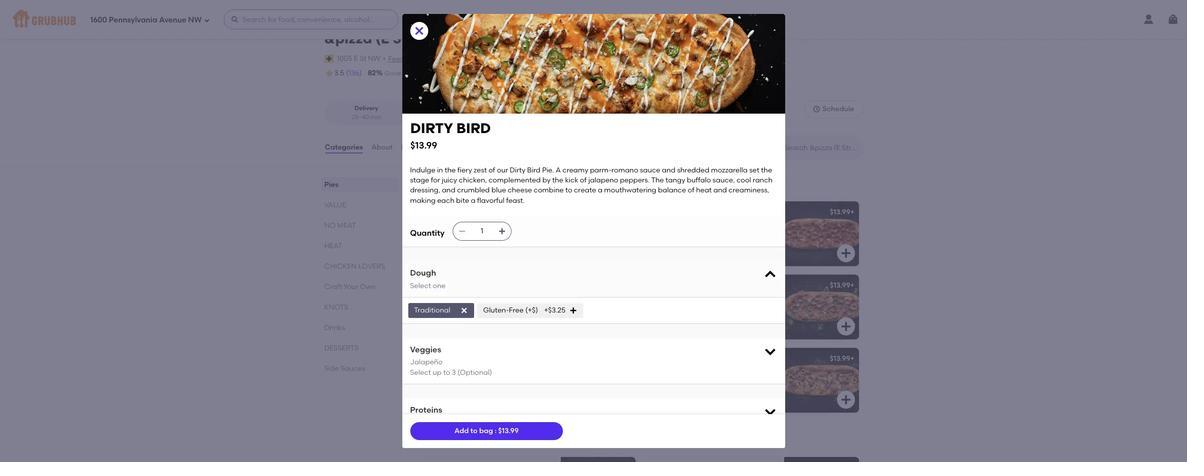 Task type: vqa. For each thing, say whether or not it's contained in the screenshot.
'Order in the App' link
no



Task type: describe. For each thing, give the bounding box(es) containing it.
(optional)
[[458, 368, 492, 377]]

star icon image
[[324, 68, 334, 78]]

in
[[437, 166, 443, 175]]

min inside delivery 25–40 min
[[371, 114, 381, 121]]

chicken lovers tab
[[324, 261, 394, 272]]

$13.99 for maverick image
[[830, 281, 851, 290]]

+ for new g
[[851, 208, 855, 216]]

25–40
[[352, 114, 369, 121]]

bird for dirty bird $13.99
[[456, 120, 491, 137]]

dirty
[[510, 166, 526, 175]]

drinks
[[324, 324, 345, 332]]

1 vertical spatial a
[[471, 196, 476, 205]]

white pie image
[[784, 457, 859, 462]]

and up fresh
[[453, 232, 467, 241]]

honey
[[466, 281, 492, 290]]

svg image inside main navigation navigation
[[231, 15, 239, 23]]

new
[[470, 222, 485, 231]]

schedule button
[[804, 100, 863, 118]]

$13.99 inside dirty bird $13.99
[[410, 140, 437, 151]]

juicy
[[442, 176, 457, 185]]

• inside • fees
[[383, 54, 386, 63]]

american
[[426, 281, 465, 290]]

and up 'tangy'
[[662, 166, 676, 175]]

bite
[[456, 196, 469, 205]]

creaminess,
[[729, 186, 770, 195]]

tantalizing
[[438, 263, 474, 271]]

gluten-
[[483, 306, 509, 315]]

&pizza (e street) logo image
[[820, 4, 855, 39]]

pie:
[[494, 222, 506, 231]]

no meat tab
[[324, 220, 394, 231]]

set
[[750, 166, 760, 175]]

craft
[[324, 283, 342, 291]]

sauce,
[[713, 176, 735, 185]]

creating
[[475, 253, 504, 261]]

kick
[[565, 176, 579, 185]]

(136)
[[346, 69, 362, 77]]

0 horizontal spatial the
[[445, 166, 456, 175]]

gluten-free (+$)
[[483, 306, 538, 315]]

2 vertical spatial to
[[471, 427, 478, 435]]

nw for 1600 pennsylvania avenue nw
[[188, 15, 202, 24]]

creamy
[[563, 166, 589, 175]]

Search &pizza (E Street) search field
[[783, 143, 860, 153]]

chicken lovers
[[324, 262, 385, 271]]

dive into our new g pie: classic tomato and our secret 't' sauce underpin fresh mozzarella and fragrant basil, creating a timeless yet tantalizing taste adventure.
[[426, 222, 539, 271]]

knots tab
[[324, 302, 394, 313]]

fees button
[[388, 54, 404, 65]]

maverick image
[[784, 275, 859, 340]]

2 horizontal spatial the
[[761, 166, 773, 175]]

• fees
[[383, 54, 404, 63]]

pickup 0.6 mi • 10–20 min
[[427, 105, 480, 121]]

romano
[[612, 166, 638, 175]]

value tab
[[324, 200, 394, 211]]

select inside dough select one
[[410, 282, 431, 290]]

3.5
[[334, 69, 344, 77]]

(e
[[376, 30, 390, 47]]

adventure.
[[495, 263, 531, 271]]

to inside indulge in the fiery zest of our dirty bird pie. a creamy parm-romano sauce and shredded mozzarella set the stage for juicy chicken, complemented by the kick of jalapeno peppers. the tangy buffalo sauce, cool ranch dressing, and crumbled blue cheese combine to create a mouthwatering balance of heat and creaminess, making each bite a flavorful feast.
[[566, 186, 573, 195]]

switch location button
[[414, 53, 467, 64]]

82
[[368, 69, 376, 77]]

side sauces
[[324, 365, 365, 373]]

american honey image
[[561, 275, 636, 340]]

street)
[[393, 30, 440, 47]]

zest
[[474, 166, 487, 175]]

into
[[442, 222, 455, 231]]

dirty bird
[[426, 355, 465, 363]]

indulge in the fiery zest of our dirty bird pie. a creamy parm-romano sauce and shredded mozzarella set the stage for juicy chicken, complemented by the kick of jalapeno peppers. the tangy buffalo sauce, cool ranch dressing, and crumbled blue cheese combine to create a mouthwatering balance of heat and creaminess, making each bite a flavorful feast.
[[410, 166, 775, 205]]

complemented
[[489, 176, 541, 185]]

1 horizontal spatial pies
[[418, 178, 440, 191]]

Input item quantity number field
[[471, 222, 493, 240]]

balance
[[658, 186, 686, 195]]

side sauces tab
[[324, 364, 394, 374]]

meat
[[337, 221, 356, 230]]

crumbled
[[457, 186, 490, 195]]

our inside indulge in the fiery zest of our dirty bird pie. a creamy parm-romano sauce and shredded mozzarella set the stage for juicy chicken, complemented by the kick of jalapeno peppers. the tangy buffalo sauce, cool ranch dressing, and crumbled blue cheese combine to create a mouthwatering balance of heat and creaminess, making each bite a flavorful feast.
[[497, 166, 508, 175]]

new g
[[426, 208, 450, 216]]

desserts tab
[[324, 343, 394, 354]]

@me don't sub me image
[[784, 348, 859, 413]]

't'
[[504, 232, 511, 241]]

delivery
[[355, 105, 378, 112]]

for
[[431, 176, 440, 185]]

heat
[[696, 186, 712, 195]]

chicken,
[[459, 176, 487, 185]]

correct order
[[512, 70, 551, 77]]

pie.
[[542, 166, 554, 175]]

jalapeno
[[589, 176, 619, 185]]

flavorful
[[477, 196, 505, 205]]

0 horizontal spatial g
[[445, 208, 450, 216]]

pennsylvania
[[109, 15, 157, 24]]

1005 e st nw button
[[337, 53, 381, 64]]

no meat
[[324, 221, 356, 230]]

tangy
[[666, 176, 686, 185]]

american honey
[[426, 281, 492, 290]]

by
[[543, 176, 551, 185]]

cheese
[[508, 186, 532, 195]]

classic
[[508, 222, 531, 231]]

0.6
[[427, 114, 436, 121]]

time
[[451, 70, 464, 77]]

veggies jalapeño select up to 3 (optional)
[[410, 345, 492, 377]]

fiery
[[458, 166, 472, 175]]

+$3.25
[[544, 306, 566, 315]]

lovers
[[358, 262, 385, 271]]

$13.99 + for american honey
[[830, 281, 855, 290]]

parm-
[[590, 166, 612, 175]]

heat
[[324, 242, 342, 250]]

craft your own tab
[[324, 282, 394, 292]]

sauce inside indulge in the fiery zest of our dirty bird pie. a creamy parm-romano sauce and shredded mozzarella set the stage for juicy chicken, complemented by the kick of jalapeno peppers. the tangy buffalo sauce, cool ranch dressing, and crumbled blue cheese combine to create a mouthwatering balance of heat and creaminess, making each bite a flavorful feast.
[[640, 166, 661, 175]]

svg image inside schedule "button"
[[813, 105, 821, 113]]

desserts
[[324, 344, 359, 353]]

select inside veggies jalapeño select up to 3 (optional)
[[410, 368, 431, 377]]

dressing,
[[410, 186, 440, 195]]

each
[[437, 196, 455, 205]]

your
[[344, 283, 359, 291]]

+ for american honey
[[851, 281, 855, 290]]



Task type: locate. For each thing, give the bounding box(es) containing it.
1 horizontal spatial •
[[447, 114, 449, 121]]

indulge
[[410, 166, 436, 175]]

• right mi
[[447, 114, 449, 121]]

0 vertical spatial bird
[[456, 120, 491, 137]]

pickup
[[443, 105, 463, 112]]

bird inside button
[[449, 355, 465, 363]]

the up juicy
[[445, 166, 456, 175]]

the
[[652, 176, 664, 185]]

$13.99 for @me don't sub me image
[[830, 355, 851, 363]]

add to bag : $13.99
[[455, 427, 519, 435]]

1 horizontal spatial mozzarella
[[711, 166, 748, 175]]

new g image
[[561, 202, 636, 266]]

dough
[[410, 268, 436, 278]]

sauce inside dive into our new g pie: classic tomato and our secret 't' sauce underpin fresh mozzarella and fragrant basil, creating a timeless yet tantalizing taste adventure.
[[513, 232, 533, 241]]

g
[[445, 208, 450, 216], [487, 222, 493, 231]]

1 vertical spatial value
[[418, 434, 453, 446]]

good food
[[385, 70, 416, 77]]

lil roni
[[650, 208, 680, 216]]

83
[[424, 69, 432, 77]]

option group containing delivery 25–40 min
[[324, 100, 496, 126]]

own
[[360, 283, 376, 291]]

shredded
[[677, 166, 710, 175]]

nw inside main navigation navigation
[[188, 15, 202, 24]]

e
[[354, 54, 358, 63]]

food
[[402, 70, 416, 77]]

peppers.
[[620, 176, 650, 185]]

$13.99 + for new g
[[830, 208, 855, 216]]

0 horizontal spatial nw
[[188, 15, 202, 24]]

quantity
[[410, 228, 445, 238]]

1 vertical spatial of
[[580, 176, 587, 185]]

0 vertical spatial mozzarella
[[711, 166, 748, 175]]

mozzarella inside dive into our new g pie: classic tomato and our secret 't' sauce underpin fresh mozzarella and fragrant basil, creating a timeless yet tantalizing taste adventure.
[[477, 242, 513, 251]]

0 vertical spatial dirty
[[410, 120, 453, 137]]

min down delivery
[[371, 114, 381, 121]]

+ for dirty bird
[[851, 355, 855, 363]]

cool
[[737, 176, 751, 185]]

1 horizontal spatial the
[[553, 176, 564, 185]]

0 vertical spatial g
[[445, 208, 450, 216]]

g down each
[[445, 208, 450, 216]]

0 vertical spatial to
[[566, 186, 573, 195]]

dirty bird $13.99
[[410, 120, 491, 151]]

1 vertical spatial to
[[443, 368, 450, 377]]

0 horizontal spatial of
[[489, 166, 495, 175]]

veggies
[[410, 345, 441, 355]]

0 horizontal spatial pies
[[324, 181, 339, 189]]

dirty inside dirty bird button
[[426, 355, 447, 363]]

new
[[426, 208, 443, 216]]

1 vertical spatial mozzarella
[[477, 242, 513, 251]]

correct
[[512, 70, 534, 77]]

value up no meat
[[324, 201, 346, 210]]

2 vertical spatial of
[[688, 186, 695, 195]]

1 horizontal spatial g
[[487, 222, 493, 231]]

up
[[433, 368, 442, 377]]

dive
[[426, 222, 441, 231]]

our left dirty
[[497, 166, 508, 175]]

0 horizontal spatial min
[[371, 114, 381, 121]]

mozzarella inside indulge in the fiery zest of our dirty bird pie. a creamy parm-romano sauce and shredded mozzarella set the stage for juicy chicken, complemented by the kick of jalapeno peppers. the tangy buffalo sauce, cool ranch dressing, and crumbled blue cheese combine to create a mouthwatering balance of heat and creaminess, making each bite a flavorful feast.
[[711, 166, 748, 175]]

dirty inside dirty bird $13.99
[[410, 120, 453, 137]]

select down 'dough'
[[410, 282, 431, 290]]

making
[[410, 196, 436, 205]]

ranch
[[753, 176, 773, 185]]

to
[[566, 186, 573, 195], [443, 368, 450, 377], [471, 427, 478, 435]]

mozzarella
[[711, 166, 748, 175], [477, 242, 513, 251]]

bird
[[456, 120, 491, 137], [449, 355, 465, 363]]

0 vertical spatial of
[[489, 166, 495, 175]]

1 vertical spatial •
[[447, 114, 449, 121]]

to down kick
[[566, 186, 573, 195]]

0 vertical spatial nw
[[188, 15, 202, 24]]

reviews
[[401, 143, 429, 152]]

sauce up the the
[[640, 166, 661, 175]]

american honey button
[[420, 275, 636, 340]]

bird up 3
[[449, 355, 465, 363]]

about button
[[371, 130, 393, 166]]

of up create
[[580, 176, 587, 185]]

to inside veggies jalapeño select up to 3 (optional)
[[443, 368, 450, 377]]

a down jalapeno
[[598, 186, 603, 195]]

1 horizontal spatial min
[[469, 114, 480, 121]]

subscription pass image
[[324, 55, 335, 63]]

to left bag
[[471, 427, 478, 435]]

main navigation navigation
[[0, 0, 1188, 39]]

dirty
[[410, 120, 453, 137], [426, 355, 447, 363]]

craft your own
[[324, 283, 376, 291]]

2 vertical spatial a
[[505, 253, 510, 261]]

0 horizontal spatial value
[[324, 201, 346, 210]]

bag
[[479, 427, 493, 435]]

value left add
[[418, 434, 453, 446]]

nw inside 1005 e st nw button
[[368, 54, 381, 63]]

dirty for dirty bird
[[426, 355, 447, 363]]

nw right avenue
[[188, 15, 202, 24]]

cheese pie image
[[561, 457, 636, 462]]

our right "into"
[[457, 222, 468, 231]]

a down crumbled
[[471, 196, 476, 205]]

min
[[371, 114, 381, 121], [469, 114, 480, 121]]

sauce down classic
[[513, 232, 533, 241]]

the down a
[[553, 176, 564, 185]]

1005 e st nw
[[337, 54, 381, 63]]

$13.99 + for dirty bird
[[830, 355, 855, 363]]

of right zest
[[489, 166, 495, 175]]

g inside dive into our new g pie: classic tomato and our secret 't' sauce underpin fresh mozzarella and fragrant basil, creating a timeless yet tantalizing taste adventure.
[[487, 222, 493, 231]]

jalapeño
[[410, 358, 443, 367]]

dirty for dirty bird $13.99
[[410, 120, 453, 137]]

mouthwatering
[[604, 186, 657, 195]]

one
[[433, 282, 446, 290]]

1 horizontal spatial to
[[471, 427, 478, 435]]

and
[[662, 166, 676, 175], [442, 186, 456, 195], [714, 186, 727, 195], [453, 232, 467, 241], [515, 242, 528, 251]]

1 horizontal spatial of
[[580, 176, 587, 185]]

2 select from the top
[[410, 368, 431, 377]]

mozzarella up 'sauce,'
[[711, 166, 748, 175]]

dirty bird image
[[561, 348, 636, 413]]

0 vertical spatial •
[[383, 54, 386, 63]]

about
[[372, 143, 393, 152]]

$13.99 for the lil roni image at the right of page
[[830, 208, 851, 216]]

delivery 25–40 min
[[352, 105, 381, 121]]

nw for 1005 e st nw
[[368, 54, 381, 63]]

to left 3
[[443, 368, 450, 377]]

75
[[496, 69, 503, 77]]

nw right st
[[368, 54, 381, 63]]

fragrant
[[426, 253, 454, 261]]

$13.99 for new g image
[[607, 208, 627, 216]]

1 vertical spatial dirty
[[426, 355, 447, 363]]

feast.
[[506, 196, 525, 205]]

(+$)
[[526, 306, 538, 315]]

and down juicy
[[442, 186, 456, 195]]

lil roni image
[[784, 202, 859, 266]]

order
[[536, 70, 551, 77]]

1 vertical spatial g
[[487, 222, 493, 231]]

$13.99 +
[[607, 208, 631, 216], [830, 208, 855, 216], [830, 281, 855, 290], [830, 355, 855, 363]]

underpin
[[426, 242, 457, 251]]

1 vertical spatial select
[[410, 368, 431, 377]]

min inside pickup 0.6 mi • 10–20 min
[[469, 114, 480, 121]]

good
[[385, 70, 401, 77]]

taste
[[476, 263, 493, 271]]

1 horizontal spatial a
[[505, 253, 510, 261]]

pies inside tab
[[324, 181, 339, 189]]

g up the secret
[[487, 222, 493, 231]]

bird
[[527, 166, 541, 175]]

pies down indulge at left
[[418, 178, 440, 191]]

option group
[[324, 100, 496, 126]]

0 vertical spatial value
[[324, 201, 346, 210]]

1 vertical spatial our
[[457, 222, 468, 231]]

and up timeless
[[515, 242, 528, 251]]

traditional
[[414, 306, 451, 315]]

2 min from the left
[[469, 114, 480, 121]]

0 horizontal spatial sauce
[[513, 232, 533, 241]]

mozzarella down the secret
[[477, 242, 513, 251]]

select down jalapeño
[[410, 368, 431, 377]]

stage
[[410, 176, 429, 185]]

1 horizontal spatial value
[[418, 434, 453, 446]]

roni
[[661, 208, 680, 216]]

min right 10–20
[[469, 114, 480, 121]]

bird down pickup
[[456, 120, 491, 137]]

0 vertical spatial sauce
[[640, 166, 661, 175]]

timeless
[[512, 253, 539, 261]]

dirty up the reviews
[[410, 120, 453, 137]]

• inside pickup 0.6 mi • 10–20 min
[[447, 114, 449, 121]]

0 vertical spatial our
[[497, 166, 508, 175]]

0 horizontal spatial a
[[471, 196, 476, 205]]

svg image
[[231, 15, 239, 23], [813, 105, 821, 113], [498, 227, 506, 235], [763, 268, 777, 282], [461, 307, 468, 315], [763, 345, 777, 359], [840, 394, 852, 406]]

bird for dirty bird
[[449, 355, 465, 363]]

0 horizontal spatial mozzarella
[[477, 242, 513, 251]]

0 horizontal spatial •
[[383, 54, 386, 63]]

and down 'sauce,'
[[714, 186, 727, 195]]

2 horizontal spatial a
[[598, 186, 603, 195]]

2 horizontal spatial to
[[566, 186, 573, 195]]

value inside tab
[[324, 201, 346, 210]]

delivery
[[465, 70, 488, 77]]

pies tab
[[324, 180, 394, 190]]

2 vertical spatial our
[[468, 232, 479, 241]]

1 select from the top
[[410, 282, 431, 290]]

select
[[410, 282, 431, 290], [410, 368, 431, 377]]

1 horizontal spatial nw
[[368, 54, 381, 63]]

on
[[441, 70, 449, 77]]

• left fees
[[383, 54, 386, 63]]

the up ranch
[[761, 166, 773, 175]]

1 vertical spatial bird
[[449, 355, 465, 363]]

knots
[[324, 303, 348, 312]]

st
[[360, 54, 366, 63]]

1 min from the left
[[371, 114, 381, 121]]

bird inside dirty bird $13.99
[[456, 120, 491, 137]]

of down the buffalo
[[688, 186, 695, 195]]

a inside dive into our new g pie: classic tomato and our secret 't' sauce underpin fresh mozzarella and fragrant basil, creating a timeless yet tantalizing taste adventure.
[[505, 253, 510, 261]]

dough select one
[[410, 268, 446, 290]]

:
[[495, 427, 497, 435]]

basil,
[[456, 253, 474, 261]]

1600
[[90, 15, 107, 24]]

a up the adventure.
[[505, 253, 510, 261]]

1 horizontal spatial sauce
[[640, 166, 661, 175]]

dirty up up
[[426, 355, 447, 363]]

0 vertical spatial select
[[410, 282, 431, 290]]

drinks tab
[[324, 323, 394, 333]]

our down new
[[468, 232, 479, 241]]

tomato
[[426, 232, 451, 241]]

switch location
[[415, 54, 467, 63]]

pies up value tab
[[324, 181, 339, 189]]

1 vertical spatial nw
[[368, 54, 381, 63]]

heat tab
[[324, 241, 394, 251]]

0 horizontal spatial to
[[443, 368, 450, 377]]

2 horizontal spatial of
[[688, 186, 695, 195]]

fresh
[[458, 242, 475, 251]]

fees
[[388, 55, 404, 63]]

3
[[452, 368, 456, 377]]

reviews button
[[401, 130, 430, 166]]

nw
[[188, 15, 202, 24], [368, 54, 381, 63]]

0 vertical spatial a
[[598, 186, 603, 195]]

the
[[445, 166, 456, 175], [761, 166, 773, 175], [553, 176, 564, 185]]

1 vertical spatial sauce
[[513, 232, 533, 241]]

create
[[574, 186, 597, 195]]

location
[[439, 54, 467, 63]]

svg image
[[1168, 13, 1180, 25], [204, 17, 210, 23], [413, 25, 425, 37], [458, 227, 466, 235], [840, 247, 852, 259], [570, 307, 578, 315], [617, 321, 629, 333], [840, 321, 852, 333], [617, 394, 629, 406], [763, 405, 777, 419]]



